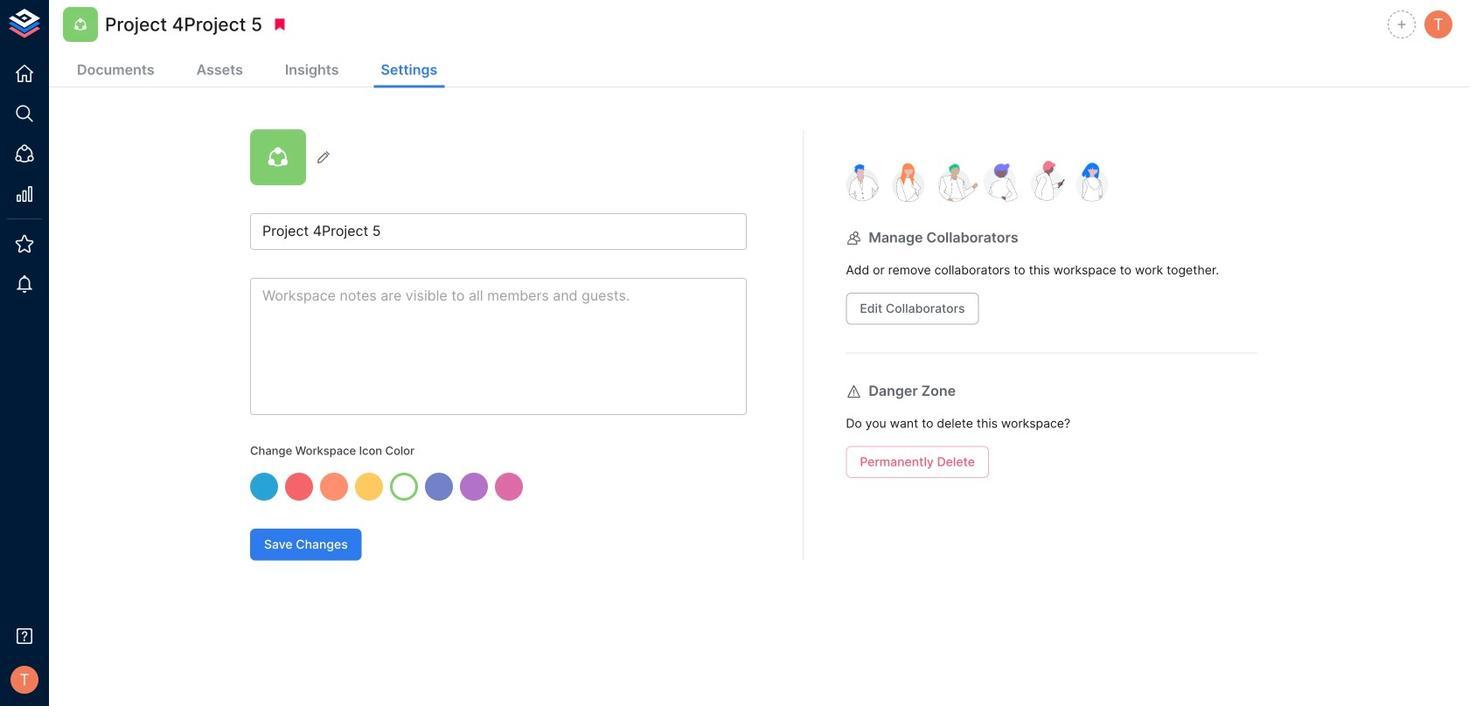 Task type: locate. For each thing, give the bounding box(es) containing it.
Workspace notes are visible to all members and guests. text field
[[250, 278, 747, 415]]

remove bookmark image
[[272, 17, 288, 32]]



Task type: describe. For each thing, give the bounding box(es) containing it.
Workspace Name text field
[[250, 213, 747, 250]]



Task type: vqa. For each thing, say whether or not it's contained in the screenshot.
One
no



